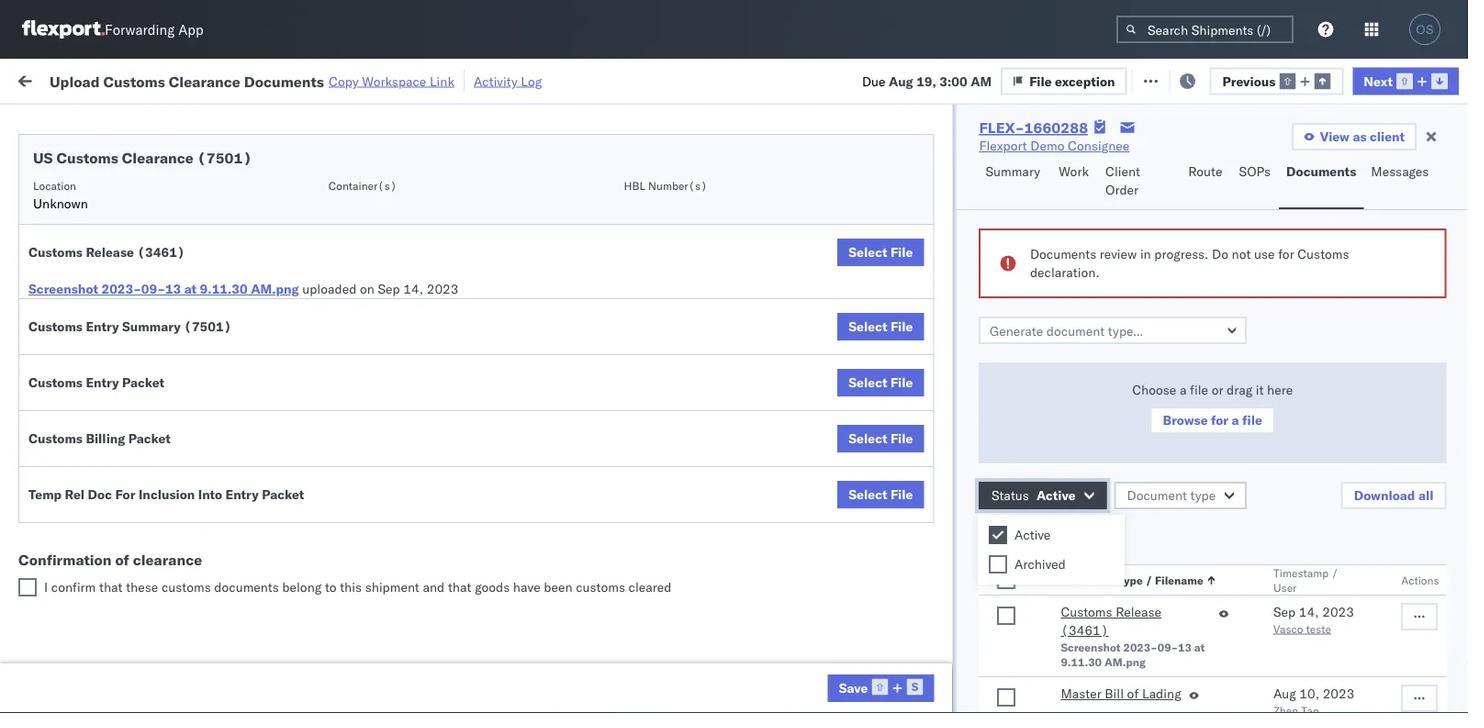 Task type: vqa. For each thing, say whether or not it's contained in the screenshot.
file to the top
yes



Task type: describe. For each thing, give the bounding box(es) containing it.
lhuu7894563, uetu5238478 for confirm pickup from los angeles, ca
[[1132, 507, 1319, 523]]

5, for 3rd schedule pickup from los angeles, ca button from the top schedule pickup from los angeles, ca link
[[410, 346, 422, 362]]

container numbers
[[1132, 143, 1181, 171]]

confirm
[[51, 580, 96, 596]]

2 account from the top
[[895, 669, 944, 685]]

2 vertical spatial packet
[[262, 487, 304, 503]]

4 1846748 from the top
[[1054, 305, 1109, 321]]

13 for screenshot 2023-09-13 at 9.11.30 am.png
[[1178, 641, 1192, 654]]

message (0)
[[246, 71, 322, 87]]

os button
[[1404, 8, 1447, 51]]

select file button for customs release (3461)
[[838, 239, 924, 266]]

4 schedule pickup from los angeles, ca button from the top
[[42, 416, 261, 454]]

pickup for 3rd schedule pickup from los angeles, ca button from the top
[[100, 336, 140, 352]]

0 horizontal spatial release
[[86, 244, 134, 260]]

5 schedule pickup from los angeles, ca button from the top
[[42, 577, 261, 616]]

pickup for first schedule pickup from los angeles, ca button from the bottom
[[100, 578, 140, 594]]

documents down 'view' at top
[[1287, 163, 1357, 180]]

angeles, for 2nd schedule pickup from los angeles, ca button from the bottom of the page's schedule pickup from los angeles, ca link
[[197, 417, 248, 433]]

1 maeu9408431 from the top
[[1251, 629, 1344, 645]]

flex-1889466 for 7:00 pm est, dec 23, 2022
[[1014, 507, 1109, 524]]

1 ceau7522281, from the top
[[1132, 184, 1226, 200]]

lhuu7894563, for schedule pickup from los angeles, ca
[[1132, 426, 1226, 442]]

1 account from the top
[[895, 629, 944, 645]]

2 hlxu6269489, from the top
[[1229, 224, 1323, 240]]

2 vertical spatial entry
[[226, 487, 259, 503]]

previous button
[[1210, 67, 1344, 95]]

2 customs from the left
[[576, 580, 625, 596]]

5 ocean fcl from the top
[[562, 507, 626, 524]]

schedule for second schedule delivery appointment button from the top
[[42, 304, 97, 321]]

3:00
[[940, 73, 968, 89]]

schedule for 3rd schedule pickup from los angeles, ca button from the top
[[42, 336, 97, 352]]

delivery inside button
[[93, 547, 140, 563]]

view as client
[[1321, 129, 1405, 145]]

∙
[[1070, 529, 1079, 545]]

4 nov from the top
[[383, 305, 407, 321]]

3 ocean fcl from the top
[[562, 346, 626, 362]]

customs release (3461) link
[[1061, 603, 1211, 640]]

filtered
[[18, 113, 63, 129]]

schedule for third schedule delivery appointment button
[[42, 466, 97, 482]]

screenshot 2023-09-13 at 9.11.30 am.png link
[[28, 280, 299, 299]]

location unknown
[[33, 179, 88, 212]]

select file for customs entry summary (7501)
[[849, 319, 913, 335]]

3 schedule pickup from los angeles, ca button from the top
[[42, 335, 261, 373]]

pm
[[327, 507, 347, 524]]

3 1846748 from the top
[[1054, 265, 1109, 281]]

1893174
[[1054, 588, 1109, 604]]

3 fcl from the top
[[603, 346, 626, 362]]

2 1846748 from the top
[[1054, 225, 1109, 241]]

clearance
[[133, 551, 202, 569]]

select file button for customs billing packet
[[838, 425, 924, 453]]

pickup for 2nd schedule pickup from los angeles, ca button from the bottom of the page
[[100, 417, 140, 433]]

clearance for us customs clearance (7501)
[[122, 149, 194, 167]]

a inside button
[[1232, 412, 1239, 428]]

4 lhuu7894563, uetu5238478 from the top
[[1132, 547, 1319, 564]]

2 fcl from the top
[[603, 225, 626, 241]]

customs down forwarding at left top
[[103, 72, 165, 90]]

1 schedule pickup from los angeles, ca button from the top
[[42, 214, 261, 252]]

inclusion
[[139, 487, 195, 503]]

(7501) for customs entry summary (7501)
[[184, 319, 232, 335]]

batch
[[1366, 71, 1403, 87]]

2 schedule delivery appointment link from the top
[[42, 304, 226, 322]]

abcdefg78456546 for confirm pickup from los angeles, ca
[[1251, 507, 1375, 524]]

1 horizontal spatial aug
[[1274, 686, 1296, 702]]

los for confirm pickup from los angeles, ca button
[[166, 497, 186, 513]]

2 schedule pickup from los angeles, ca button from the top
[[42, 254, 261, 293]]

4 hlxu8034992 from the top
[[1327, 305, 1417, 321]]

1 integration from the top
[[801, 629, 864, 645]]

upload customs clearance documents
[[42, 376, 201, 411]]

7:00
[[296, 507, 324, 524]]

4 ceau7522281, from the top
[[1132, 305, 1226, 321]]

select for customs entry summary (7501)
[[849, 319, 888, 335]]

customs entry packet
[[28, 375, 165, 391]]

0 horizontal spatial on
[[360, 281, 375, 297]]

3 nov from the top
[[383, 265, 407, 281]]

3 schedule delivery appointment link from the top
[[42, 465, 226, 484]]

2:59 for 3rd schedule pickup from los angeles, ca button from the top
[[296, 346, 324, 362]]

abcdefg78456546 for schedule pickup from los angeles, ca
[[1251, 427, 1375, 443]]

flex id button
[[975, 146, 1104, 164]]

uetu5238478 for confirm pickup from los angeles, ca
[[1230, 507, 1319, 523]]

schedule pickup from rotterdam, netherlands link
[[42, 658, 261, 695]]

19,
[[917, 73, 937, 89]]

packet for customs billing packet
[[128, 431, 171, 447]]

4 ceau7522281, hlxu6269489, hlxu8034992 from the top
[[1132, 305, 1417, 321]]

select for customs billing packet
[[849, 431, 888, 447]]

client order
[[1106, 163, 1141, 198]]

1 fcl from the top
[[603, 184, 626, 200]]

delivery down the screenshot 2023-09-13 at 9.11.30 am.png link
[[100, 304, 147, 321]]

2023- for screenshot 2023-09-13 at 9.11.30 am.png uploaded on sep 14, 2023
[[101, 281, 141, 297]]

0 vertical spatial customs release (3461)
[[28, 244, 185, 260]]

shipment
[[365, 580, 420, 596]]

confirm delivery
[[42, 547, 140, 563]]

pickup for confirm pickup from los angeles, ca button
[[93, 497, 132, 513]]

1 edt, from the top
[[351, 184, 380, 200]]

customs up customs billing packet
[[28, 375, 83, 391]]

maeu9736123
[[1251, 588, 1344, 604]]

1 vertical spatial active
[[1015, 527, 1051, 543]]

8 resize handle column header from the left
[[1220, 142, 1242, 714]]

file for temp rel doc for inclusion into entry packet
[[891, 487, 913, 503]]

workitem button
[[11, 146, 266, 164]]

documents left "copy"
[[244, 72, 324, 90]]

1 flex-1846748 from the top
[[1014, 184, 1109, 200]]

5 flex-1846748 from the top
[[1014, 346, 1109, 362]]

schedule pickup from rotterdam, netherlands
[[42, 659, 238, 693]]

2022 for fifth schedule pickup from los angeles, ca button from the bottom
[[425, 225, 457, 241]]

sep 14, 2023 vasco teste
[[1274, 604, 1354, 636]]

2 2130387 from the top
[[1054, 669, 1109, 685]]

angeles, for schedule pickup from los angeles, ca link for fourth schedule pickup from los angeles, ca button from the bottom
[[197, 255, 248, 271]]

confirm delivery button
[[42, 546, 140, 566]]

import
[[155, 71, 196, 87]]

1 hlxu6269489, from the top
[[1229, 184, 1323, 200]]

or
[[1212, 382, 1223, 398]]

schedule delivery appointment for 2nd schedule delivery appointment link
[[42, 304, 226, 321]]

schedule delivery appointment for 1st schedule delivery appointment link from the top of the page
[[42, 183, 226, 199]]

1 2:59 am edt, nov 5, 2022 from the top
[[296, 184, 457, 200]]

4 resize handle column header from the left
[[650, 142, 672, 714]]

filename
[[1155, 574, 1203, 587]]

dec for 23,
[[381, 507, 405, 524]]

0 vertical spatial actions
[[1414, 150, 1452, 164]]

3 flex-1889466 from the top
[[1014, 548, 1109, 564]]

3 hlxu6269489, from the top
[[1229, 265, 1323, 281]]

4 ocean fcl from the top
[[562, 467, 626, 483]]

1 1846748 from the top
[[1054, 184, 1109, 200]]

customs inside customs release (3461)
[[1061, 604, 1112, 620]]

23,
[[408, 507, 428, 524]]

rel
[[65, 487, 85, 503]]

this
[[340, 580, 362, 596]]

1 nov from the top
[[383, 184, 407, 200]]

confirm for confirm pickup from los angeles, ca
[[42, 497, 89, 513]]

205 on track
[[422, 71, 497, 87]]

order
[[1106, 182, 1139, 198]]

schedule pickup from los angeles, ca for fifth schedule pickup from los angeles, ca button from the bottom's schedule pickup from los angeles, ca link
[[42, 214, 248, 249]]

1 resize handle column header from the left
[[263, 142, 285, 714]]

select file for customs release (3461)
[[849, 244, 913, 260]]

screenshot 2023-09-13 at 9.11.30 am.png uploaded on sep 14, 2023
[[28, 281, 459, 297]]

browse for a file button
[[1150, 407, 1275, 434]]

browse for a file
[[1163, 412, 1262, 428]]

document type / filename
[[1061, 574, 1203, 587]]

confirm pickup from los angeles, ca
[[42, 497, 240, 532]]

customs down by:
[[56, 149, 118, 167]]

1 ceau7522281, hlxu6269489, hlxu8034992 from the top
[[1132, 184, 1417, 200]]

ca for fourth schedule pickup from los angeles, ca button from the bottom
[[42, 273, 60, 289]]

1 karl from the top
[[958, 629, 982, 645]]

log
[[521, 73, 542, 89]]

2:59 am edt, nov 5, 2022 for fourth schedule pickup from los angeles, ca button from the bottom
[[296, 265, 457, 281]]

temp
[[28, 487, 62, 503]]

download
[[1354, 488, 1415, 504]]

2 flex-2130387 from the top
[[1014, 669, 1109, 685]]

1889466 for 7:00 pm est, dec 23, 2022
[[1054, 507, 1109, 524]]

workitem
[[20, 150, 68, 164]]

3 1889466 from the top
[[1054, 548, 1109, 564]]

2 lagerfeld from the top
[[985, 669, 1040, 685]]

10,
[[1300, 686, 1320, 702]]

save button
[[828, 675, 935, 703]]

document type
[[1127, 488, 1216, 504]]

1 lagerfeld from the top
[[985, 629, 1040, 645]]

4 abcdefg78456546 from the top
[[1251, 548, 1375, 564]]

2 resize handle column header from the left
[[467, 142, 489, 714]]

6 ocean fcl from the top
[[562, 588, 626, 604]]

risk
[[379, 71, 401, 87]]

2 karl from the top
[[958, 669, 982, 685]]

2 integration test account - karl lagerfeld from the top
[[801, 669, 1040, 685]]

schedule delivery appointment for third schedule delivery appointment link from the top of the page
[[42, 466, 226, 482]]

forwarding app
[[105, 21, 204, 38]]

1 that from the left
[[99, 580, 123, 596]]

1 horizontal spatial of
[[1127, 686, 1139, 702]]

5 resize handle column header from the left
[[770, 142, 792, 714]]

4 uetu5238478 from the top
[[1230, 547, 1319, 564]]

number(s)
[[649, 179, 708, 192]]

3 schedule delivery appointment button from the top
[[42, 465, 226, 485]]

next
[[1364, 73, 1393, 89]]

schedule for schedule pickup from rotterdam, netherlands button
[[42, 659, 97, 675]]

download all button
[[1341, 482, 1447, 510]]

6 hlxu6269489, from the top
[[1229, 386, 1323, 402]]

pickup for fifth schedule pickup from los angeles, ca button from the bottom
[[100, 214, 140, 231]]

5 nov from the top
[[383, 346, 407, 362]]

appointment for 1st schedule delivery appointment link from the top of the page
[[150, 183, 226, 199]]

download all
[[1354, 488, 1434, 504]]

0 horizontal spatial /
[[1146, 574, 1152, 587]]

select for temp rel doc for inclusion into entry packet
[[849, 487, 888, 503]]

container(s)
[[329, 179, 397, 192]]

batch action button
[[1338, 66, 1458, 93]]

message
[[246, 71, 298, 87]]

5 hlxu6269489, from the top
[[1229, 345, 1323, 361]]

6 ceau7522281, from the top
[[1132, 386, 1226, 402]]

7 resize handle column header from the left
[[1100, 142, 1122, 714]]

Search Shipments (/) text field
[[1117, 16, 1294, 43]]

at for screenshot 2023-09-13 at 9.11.30 am.png uploaded on sep 14, 2023
[[184, 281, 197, 297]]

5 fcl from the top
[[603, 507, 626, 524]]

do
[[1212, 246, 1229, 262]]

los for 3rd schedule pickup from los angeles, ca button from the top
[[173, 336, 194, 352]]

1 vertical spatial customs release (3461)
[[1061, 604, 1162, 639]]

1 ocean fcl from the top
[[562, 184, 626, 200]]

14, inside "sep 14, 2023 vasco teste"
[[1299, 604, 1319, 620]]

upload customs clearance documents button
[[42, 375, 261, 414]]

0 vertical spatial at
[[364, 71, 376, 87]]

screenshot 2023-09-13 at 9.11.30 am.png
[[1061, 641, 1205, 669]]

billing
[[86, 431, 125, 447]]

0 horizontal spatial sep
[[378, 281, 400, 297]]

1 horizontal spatial on
[[449, 71, 464, 87]]

i
[[44, 580, 48, 596]]

1 2130387 from the top
[[1054, 629, 1109, 645]]

0 horizontal spatial file
[[1190, 382, 1208, 398]]

by:
[[66, 113, 84, 129]]

est, for 23,
[[350, 507, 378, 524]]

0 horizontal spatial exception
[[1055, 73, 1116, 89]]

1 5, from the top
[[410, 184, 422, 200]]

0 vertical spatial work
[[199, 71, 232, 87]]

angeles, for schedule pickup from los angeles, ca link related to first schedule pickup from los angeles, ca button from the bottom
[[197, 578, 248, 594]]

09- for screenshot 2023-09-13 at 9.11.30 am.png uploaded on sep 14, 2023
[[141, 281, 165, 297]]

2:59 am est, jan 13, 2023
[[296, 588, 461, 604]]

schedule for fourth schedule pickup from los angeles, ca button from the bottom
[[42, 255, 97, 271]]

flexport demo consignee link
[[980, 137, 1130, 155]]

13 for screenshot 2023-09-13 at 9.11.30 am.png uploaded on sep 14, 2023
[[165, 281, 181, 297]]

uetu5238478 for schedule delivery appointment
[[1230, 467, 1319, 483]]

from inside the confirm pickup from los angeles, ca
[[135, 497, 162, 513]]

app
[[178, 21, 204, 38]]

1 flex-2130387 from the top
[[1014, 629, 1109, 645]]

due aug 19, 3:00 am
[[862, 73, 992, 89]]

2 maeu9408431 from the top
[[1251, 669, 1344, 685]]

release inside customs release (3461)
[[1116, 604, 1162, 620]]

0 horizontal spatial of
[[115, 551, 129, 569]]

1 customs from the left
[[162, 580, 211, 596]]

2 gvcu5265864 from the top
[[1132, 669, 1222, 685]]

5 1846748 from the top
[[1054, 346, 1109, 362]]

2 ocean fcl from the top
[[562, 225, 626, 241]]

ceau7522281, hlxu6269489, hlxu8034992 for fourth schedule pickup from los angeles, ca button from the bottom
[[1132, 265, 1417, 281]]

0 vertical spatial (3461)
[[137, 244, 185, 260]]

3 flex-1846748 from the top
[[1014, 265, 1109, 281]]

declaration.
[[1030, 265, 1100, 281]]

container
[[1132, 143, 1181, 157]]

(0)
[[298, 71, 322, 87]]

0 vertical spatial a
[[1180, 382, 1187, 398]]

9 resize handle column header from the left
[[1436, 142, 1458, 714]]

schedule pickup from los angeles, ca link for fourth schedule pickup from los angeles, ca button from the bottom
[[42, 254, 261, 291]]

flex-1660288
[[980, 118, 1089, 137]]

select for customs release (3461)
[[849, 244, 888, 260]]

select file button for customs entry packet
[[838, 369, 924, 397]]

ca for 2nd schedule pickup from los angeles, ca button from the bottom of the page
[[42, 435, 60, 451]]

4 edt, from the top
[[351, 305, 380, 321]]

delivery down us customs clearance (7501) at top left
[[100, 183, 147, 199]]

ca for first schedule pickup from los angeles, ca button from the bottom
[[42, 597, 60, 613]]

not
[[1232, 246, 1251, 262]]

0 horizontal spatial file exception
[[1030, 73, 1116, 89]]

2 flex-1846748 from the top
[[1014, 225, 1109, 241]]

choose a file or drag it here
[[1132, 382, 1293, 398]]

1 2:59 from the top
[[296, 184, 324, 200]]

timestamp / user button
[[1270, 562, 1364, 595]]

2 integration from the top
[[801, 669, 864, 685]]

entry for summary
[[86, 319, 119, 335]]

10 resize handle column header from the left
[[1449, 142, 1469, 714]]

customs up customs entry packet
[[28, 319, 83, 335]]

schedule pickup from los angeles, ca link for first schedule pickup from los angeles, ca button from the bottom
[[42, 577, 261, 614]]

schedule for fifth schedule pickup from los angeles, ca button from the bottom
[[42, 214, 97, 231]]

1 vertical spatial summary
[[122, 319, 181, 335]]

13,
[[406, 588, 425, 604]]

file for customs billing packet
[[891, 431, 913, 447]]

i confirm that these customs documents belong to this shipment and that goods have been customs cleared
[[44, 580, 672, 596]]



Task type: locate. For each thing, give the bounding box(es) containing it.
2 vertical spatial 1889466
[[1054, 548, 1109, 564]]

am.png inside screenshot 2023-09-13 at 9.11.30 am.png
[[1105, 655, 1146, 669]]

flex-1846748 down flex id button
[[1014, 184, 1109, 200]]

1889466 for 2:59 am est, dec 14, 2022
[[1054, 467, 1109, 483]]

None checkbox
[[989, 526, 1008, 545], [989, 556, 1008, 574], [997, 607, 1015, 626], [997, 689, 1015, 707], [989, 526, 1008, 545], [989, 556, 1008, 574], [997, 607, 1015, 626], [997, 689, 1015, 707]]

0 horizontal spatial aug
[[889, 73, 914, 89]]

summary inside button
[[986, 163, 1041, 180]]

2 1889466 from the top
[[1054, 507, 1109, 524]]

confirm pickup from los angeles, ca link
[[42, 496, 261, 533]]

clearance down app at the left top
[[169, 72, 241, 90]]

work right import at top
[[199, 71, 232, 87]]

pickup up the screenshot 2023-09-13 at 9.11.30 am.png link
[[100, 255, 140, 271]]

0 vertical spatial 09-
[[141, 281, 165, 297]]

file exception down "search shipments (/)" text field
[[1156, 71, 1242, 87]]

2 edt, from the top
[[351, 225, 380, 241]]

summary
[[986, 163, 1041, 180], [122, 319, 181, 335]]

2 abcdefg78456546 from the top
[[1251, 467, 1375, 483]]

drag
[[1227, 382, 1253, 398]]

uploaded files ∙ 2
[[979, 529, 1090, 545]]

clearance for upload customs clearance documents copy workspace link
[[169, 72, 241, 90]]

ceau7522281, hlxu6269489, hlxu8034992 for 3rd schedule pickup from los angeles, ca button from the top
[[1132, 345, 1417, 361]]

0 vertical spatial 1889466
[[1054, 467, 1109, 483]]

2 vertical spatial appointment
[[150, 466, 226, 482]]

file inside button
[[1242, 412, 1262, 428]]

at left the risk
[[364, 71, 376, 87]]

ca for fifth schedule pickup from los angeles, ca button from the bottom
[[42, 233, 60, 249]]

1 appointment from the top
[[150, 183, 226, 199]]

2 schedule pickup from los angeles, ca link from the top
[[42, 254, 261, 291]]

2 hlxu8034992 from the top
[[1327, 224, 1417, 240]]

lhuu7894563, uetu5238478
[[1132, 426, 1319, 442], [1132, 467, 1319, 483], [1132, 507, 1319, 523], [1132, 547, 1319, 564]]

los inside the confirm pickup from los angeles, ca
[[166, 497, 186, 513]]

1 horizontal spatial /
[[1332, 566, 1338, 580]]

am.png left uploaded on the left top
[[251, 281, 299, 297]]

5 schedule pickup from los angeles, ca from the top
[[42, 578, 248, 613]]

2 nov from the top
[[383, 225, 407, 241]]

(7501) for us customs clearance (7501)
[[197, 149, 252, 167]]

aug left 10,
[[1274, 686, 1296, 702]]

1 horizontal spatial for
[[1278, 246, 1294, 262]]

09- inside screenshot 2023-09-13 at 9.11.30 am.png
[[1158, 641, 1178, 654]]

select file for customs billing packet
[[849, 431, 913, 447]]

all
[[1419, 488, 1434, 504]]

schedule inside schedule pickup from rotterdam, netherlands
[[42, 659, 97, 675]]

dec for 14,
[[382, 467, 406, 483]]

master bill of lading link
[[1061, 685, 1181, 707]]

ceau7522281, down route
[[1132, 184, 1226, 200]]

schedule for first schedule pickup from los angeles, ca button from the bottom
[[42, 578, 97, 594]]

1 horizontal spatial numbers
[[1318, 150, 1363, 164]]

unknown
[[33, 196, 88, 212]]

4 2:59 am edt, nov 5, 2022 from the top
[[296, 305, 457, 321]]

2:59 for fourth schedule pickup from los angeles, ca button from the bottom
[[296, 265, 324, 281]]

0 horizontal spatial customs release (3461)
[[28, 244, 185, 260]]

document for document type / filename
[[1061, 574, 1115, 587]]

6 ca from the top
[[42, 597, 60, 613]]

archived
[[1015, 557, 1066, 573]]

flex-1846748 down declaration.
[[1014, 305, 1109, 321]]

5 ceau7522281, hlxu6269489, hlxu8034992 from the top
[[1132, 345, 1417, 361]]

2 schedule delivery appointment from the top
[[42, 304, 226, 321]]

screenshot up the customs entry summary (7501)
[[28, 281, 98, 297]]

0 vertical spatial upload
[[50, 72, 100, 90]]

pickup down us customs clearance (7501) at top left
[[100, 214, 140, 231]]

0 vertical spatial flex-2130387
[[1014, 629, 1109, 645]]

on right uploaded on the left top
[[360, 281, 375, 297]]

0 vertical spatial entry
[[86, 319, 119, 335]]

due
[[862, 73, 886, 89]]

09- down customs release (3461) link
[[1158, 641, 1178, 654]]

schedule pickup from los angeles, ca up the screenshot 2023-09-13 at 9.11.30 am.png link
[[42, 214, 248, 249]]

review
[[1100, 246, 1137, 262]]

flex-1846748 up declaration.
[[1014, 225, 1109, 241]]

ceau7522281, up progress.
[[1132, 224, 1226, 240]]

1 vertical spatial flex-1889466
[[1014, 507, 1109, 524]]

2130387
[[1054, 629, 1109, 645], [1054, 669, 1109, 685]]

on right 205
[[449, 71, 464, 87]]

aug
[[889, 73, 914, 89], [1274, 686, 1296, 702]]

select for customs entry packet
[[849, 375, 888, 391]]

schedule for third schedule delivery appointment button from the bottom of the page
[[42, 183, 97, 199]]

5 edt, from the top
[[351, 346, 380, 362]]

documents inside upload customs clearance documents
[[42, 395, 109, 411]]

1 horizontal spatial customs
[[576, 580, 625, 596]]

0 horizontal spatial for
[[1211, 412, 1229, 428]]

customs inside upload customs clearance documents
[[87, 376, 139, 392]]

jan
[[382, 588, 402, 604]]

205
[[422, 71, 446, 87]]

6 fcl from the top
[[603, 588, 626, 604]]

us
[[33, 149, 53, 167]]

1 horizontal spatial 13
[[1178, 641, 1192, 654]]

view
[[1321, 129, 1350, 145]]

2130387 up master
[[1054, 669, 1109, 685]]

summary down flexport
[[986, 163, 1041, 180]]

2 ceau7522281, from the top
[[1132, 224, 1226, 240]]

angeles, for fifth schedule pickup from los angeles, ca button from the bottom's schedule pickup from los angeles, ca link
[[197, 214, 248, 231]]

los
[[173, 214, 194, 231], [173, 255, 194, 271], [173, 336, 194, 352], [173, 417, 194, 433], [166, 497, 186, 513], [173, 578, 194, 594]]

hlxu8034992 for 3rd schedule pickup from los angeles, ca button from the top
[[1327, 345, 1417, 361]]

1 schedule delivery appointment link from the top
[[42, 182, 226, 201]]

upload
[[50, 72, 100, 90], [42, 376, 84, 392]]

sep right uploaded on the left top
[[378, 281, 400, 297]]

13
[[165, 281, 181, 297], [1178, 641, 1192, 654]]

-
[[947, 629, 955, 645], [947, 669, 955, 685]]

hbl number(s)
[[624, 179, 708, 192]]

upload up customs billing packet
[[42, 376, 84, 392]]

9.11.30 for screenshot 2023-09-13 at 9.11.30 am.png uploaded on sep 14, 2023
[[200, 281, 248, 297]]

confirm delivery link
[[42, 546, 140, 564]]

document for document type
[[1127, 488, 1187, 504]]

goods
[[475, 580, 510, 596]]

am.png
[[251, 281, 299, 297], [1105, 655, 1146, 669]]

numbers for mbl/mawb numbers
[[1318, 150, 1363, 164]]

aug 10, 2023
[[1274, 686, 1355, 702]]

los for fifth schedule pickup from los angeles, ca button from the bottom
[[173, 214, 194, 231]]

2023- down customs release (3461) link
[[1123, 641, 1158, 654]]

1 horizontal spatial am.png
[[1105, 655, 1146, 669]]

1 horizontal spatial document
[[1127, 488, 1187, 504]]

into
[[198, 487, 222, 503]]

5 select file button from the top
[[838, 481, 924, 509]]

summary down the screenshot 2023-09-13 at 9.11.30 am.png link
[[122, 319, 181, 335]]

vasco
[[1274, 622, 1303, 636]]

these
[[126, 580, 158, 596]]

0 vertical spatial integration
[[801, 629, 864, 645]]

5 hlxu8034992 from the top
[[1327, 345, 1417, 361]]

2 vertical spatial est,
[[351, 588, 379, 604]]

upload inside upload customs clearance documents
[[42, 376, 84, 392]]

2022 for third schedule delivery appointment button
[[432, 467, 464, 483]]

1 horizontal spatial that
[[448, 580, 472, 596]]

appointment for third schedule delivery appointment link from the top of the page
[[150, 466, 226, 482]]

belong
[[282, 580, 322, 596]]

1889466 up status active at bottom right
[[1054, 467, 1109, 483]]

file for customs entry packet
[[891, 375, 913, 391]]

schedule delivery appointment down us customs clearance (7501) at top left
[[42, 183, 226, 199]]

3 ceau7522281, from the top
[[1132, 265, 1226, 281]]

document left type
[[1127, 488, 1187, 504]]

previous
[[1223, 73, 1276, 89]]

gvcu5265864 up lading
[[1132, 669, 1222, 685]]

schedule pickup from los angeles, ca button
[[42, 214, 261, 252], [42, 254, 261, 293], [42, 335, 261, 373], [42, 416, 261, 454], [42, 577, 261, 616]]

2 vertical spatial schedule delivery appointment link
[[42, 465, 226, 484]]

2 schedule delivery appointment button from the top
[[42, 304, 226, 324]]

1 1889466 from the top
[[1054, 467, 1109, 483]]

7 2:59 from the top
[[296, 588, 324, 604]]

1 schedule from the top
[[42, 183, 97, 199]]

1 horizontal spatial 9.11.30
[[1061, 655, 1102, 669]]

test123456 for fifth schedule pickup from los angeles, ca button from the bottom's schedule pickup from los angeles, ca link
[[1251, 225, 1329, 241]]

flex-1846748 button
[[985, 180, 1113, 205], [985, 180, 1113, 205], [985, 220, 1113, 246], [985, 220, 1113, 246], [985, 260, 1113, 286], [985, 260, 1113, 286], [985, 301, 1113, 327], [985, 301, 1113, 327], [985, 341, 1113, 367], [985, 341, 1113, 367]]

sops
[[1240, 163, 1271, 180]]

schedule pickup from los angeles, ca link for 2nd schedule pickup from los angeles, ca button from the bottom of the page
[[42, 416, 261, 452]]

numbers down 'view' at top
[[1318, 150, 1363, 164]]

batch action
[[1366, 71, 1446, 87]]

1 horizontal spatial work
[[1059, 163, 1089, 180]]

1 horizontal spatial file exception
[[1156, 71, 1242, 87]]

active
[[1036, 488, 1076, 504], [1015, 527, 1051, 543]]

customs down "unknown"
[[28, 244, 83, 260]]

1 horizontal spatial summary
[[986, 163, 1041, 180]]

2 ceau7522281, hlxu6269489, hlxu8034992 from the top
[[1132, 224, 1417, 240]]

5 schedule from the top
[[42, 336, 97, 352]]

hlxu6269489,
[[1229, 184, 1323, 200], [1229, 224, 1323, 240], [1229, 265, 1323, 281], [1229, 305, 1323, 321], [1229, 345, 1323, 361], [1229, 386, 1323, 402]]

0 horizontal spatial a
[[1180, 382, 1187, 398]]

2022 for fourth schedule pickup from los angeles, ca button from the bottom
[[425, 265, 457, 281]]

0 horizontal spatial customs
[[162, 580, 211, 596]]

msdu7304509
[[1132, 588, 1225, 604]]

1 vertical spatial 2023-
[[1123, 641, 1158, 654]]

angeles, for 3rd schedule pickup from los angeles, ca button from the top schedule pickup from los angeles, ca link
[[197, 336, 248, 352]]

upload for upload customs clearance documents copy workspace link
[[50, 72, 100, 90]]

sep inside "sep 14, 2023 vasco teste"
[[1274, 604, 1296, 620]]

0 vertical spatial release
[[86, 244, 134, 260]]

ceau7522281, hlxu6269489, hlxu8034992 for fifth schedule pickup from los angeles, ca button from the bottom
[[1132, 224, 1417, 240]]

a right choose
[[1180, 382, 1187, 398]]

/ right type
[[1146, 574, 1152, 587]]

schedule pickup from los angeles, ca link up the customs entry summary (7501)
[[42, 254, 261, 291]]

choose
[[1132, 382, 1176, 398]]

schedule pickup from los angeles, ca down clearance
[[42, 578, 248, 613]]

1 vertical spatial a
[[1232, 412, 1239, 428]]

clearance down the customs entry summary (7501)
[[142, 376, 201, 392]]

on
[[449, 71, 464, 87], [360, 281, 375, 297]]

status
[[991, 488, 1029, 504]]

us customs clearance (7501)
[[33, 149, 252, 167]]

document up "1893174"
[[1061, 574, 1115, 587]]

that down confirmation of clearance
[[99, 580, 123, 596]]

1 test123456 from the top
[[1251, 225, 1329, 241]]

flex-2130387 down the flex-1893174
[[1014, 629, 1109, 645]]

5, for schedule pickup from los angeles, ca link for fourth schedule pickup from los angeles, ca button from the bottom
[[410, 265, 422, 281]]

4 ca from the top
[[42, 435, 60, 451]]

at for screenshot 2023-09-13 at 9.11.30 am.png
[[1194, 641, 1205, 654]]

flex-1846748 down 'review'
[[1014, 265, 1109, 281]]

schedule pickup from los angeles, ca for 2nd schedule pickup from los angeles, ca button from the bottom of the page's schedule pickup from los angeles, ca link
[[42, 417, 248, 451]]

5 ceau7522281, from the top
[[1132, 345, 1226, 361]]

4 hlxu6269489, from the top
[[1229, 305, 1323, 321]]

of right bill at the bottom right of page
[[1127, 686, 1139, 702]]

(3461) up the screenshot 2023-09-13 at 9.11.30 am.png link
[[137, 244, 185, 260]]

4 test123456 from the top
[[1251, 346, 1329, 362]]

4 5, from the top
[[410, 305, 422, 321]]

1 vertical spatial entry
[[86, 375, 119, 391]]

13 inside screenshot 2023-09-13 at 9.11.30 am.png
[[1178, 641, 1192, 654]]

schedule delivery appointment button down us customs clearance (7501) at top left
[[42, 182, 226, 203]]

activity
[[474, 73, 518, 89]]

0 vertical spatial karl
[[958, 629, 982, 645]]

active up archived
[[1015, 527, 1051, 543]]

None checkbox
[[997, 571, 1015, 590], [18, 579, 37, 597], [997, 571, 1015, 590], [18, 579, 37, 597]]

1 vertical spatial (3461)
[[1061, 623, 1109, 639]]

los for fourth schedule pickup from los angeles, ca button from the bottom
[[173, 255, 194, 271]]

1 vertical spatial 9.11.30
[[1061, 655, 1102, 669]]

link
[[430, 73, 455, 89]]

9.11.30
[[200, 281, 248, 297], [1061, 655, 1102, 669]]

appointment
[[150, 183, 226, 199], [150, 304, 226, 321], [150, 466, 226, 482]]

2 flex-1889466 from the top
[[1014, 507, 1109, 524]]

3 ca from the top
[[42, 354, 60, 370]]

edt, for schedule pickup from los angeles, ca link for fourth schedule pickup from los angeles, ca button from the bottom
[[351, 265, 380, 281]]

1660288
[[1025, 118, 1089, 137]]

4 flex-1846748 from the top
[[1014, 305, 1109, 321]]

confirm up confirm
[[42, 547, 89, 563]]

numbers for container numbers
[[1132, 158, 1177, 171]]

6 resize handle column header from the left
[[953, 142, 975, 714]]

file down it
[[1242, 412, 1262, 428]]

pickup inside the confirm pickup from los angeles, ca
[[93, 497, 132, 513]]

aug left 19, at top right
[[889, 73, 914, 89]]

from inside schedule pickup from rotterdam, netherlands
[[143, 659, 170, 675]]

est, right pm
[[350, 507, 378, 524]]

ca inside the confirm pickup from los angeles, ca
[[42, 516, 60, 532]]

0 vertical spatial 2130387
[[1054, 629, 1109, 645]]

schedule pickup from los angeles, ca link down upload customs clearance documents button
[[42, 416, 261, 452]]

clearance for upload customs clearance documents
[[142, 376, 201, 392]]

flex id
[[985, 150, 1019, 164]]

1 horizontal spatial sep
[[1274, 604, 1296, 620]]

packet down the customs entry summary (7501)
[[122, 375, 165, 391]]

2:59 for first schedule pickup from los angeles, ca button from the bottom
[[296, 588, 324, 604]]

flex-1889466 up the files
[[1014, 507, 1109, 524]]

schedule for 2nd schedule pickup from los angeles, ca button from the bottom of the page
[[42, 417, 97, 433]]

documents button
[[1280, 155, 1364, 209]]

2:59 am edt, nov 5, 2022 for fifth schedule pickup from los angeles, ca button from the bottom
[[296, 225, 457, 241]]

for inside 'browse for a file' button
[[1211, 412, 1229, 428]]

3 test123456 from the top
[[1251, 305, 1329, 321]]

1 vertical spatial 13
[[1178, 641, 1192, 654]]

screenshot inside screenshot 2023-09-13 at 9.11.30 am.png
[[1061, 641, 1121, 654]]

3 lhuu7894563, uetu5238478 from the top
[[1132, 507, 1319, 523]]

1 vertical spatial clearance
[[122, 149, 194, 167]]

Search Work text field
[[852, 66, 1052, 93]]

0 vertical spatial sep
[[378, 281, 400, 297]]

1 vertical spatial am.png
[[1105, 655, 1146, 669]]

pickup for fourth schedule pickup from los angeles, ca button from the bottom
[[100, 255, 140, 271]]

(7501) down 'screenshot 2023-09-13 at 9.11.30 am.png uploaded on sep 14, 2023'
[[184, 319, 232, 335]]

0 vertical spatial dec
[[382, 467, 406, 483]]

file for customs release (3461)
[[891, 244, 913, 260]]

4 select file button from the top
[[838, 425, 924, 453]]

1 vertical spatial 1889466
[[1054, 507, 1109, 524]]

0 vertical spatial -
[[947, 629, 955, 645]]

1 vertical spatial actions
[[1401, 574, 1439, 587]]

1 vertical spatial est,
[[350, 507, 378, 524]]

2 ca from the top
[[42, 273, 60, 289]]

2 vertical spatial schedule delivery appointment
[[42, 466, 226, 482]]

Generate document type... text field
[[979, 317, 1247, 344]]

gvcu5265864
[[1132, 628, 1222, 644], [1132, 669, 1222, 685]]

am.png up master bill of lading
[[1105, 655, 1146, 669]]

0 vertical spatial appointment
[[150, 183, 226, 199]]

exception down "search shipments (/)" text field
[[1181, 71, 1242, 87]]

1 vertical spatial release
[[1116, 604, 1162, 620]]

2:59 for third schedule delivery appointment button
[[296, 467, 324, 483]]

7 schedule from the top
[[42, 466, 97, 482]]

1 vertical spatial gvcu5265864
[[1132, 669, 1222, 685]]

0 vertical spatial est,
[[351, 467, 379, 483]]

forwarding app link
[[22, 20, 204, 39]]

edt, for 3rd schedule pickup from los angeles, ca button from the top schedule pickup from los angeles, ca link
[[351, 346, 380, 362]]

maeu9408431 down maeu9736123
[[1251, 629, 1344, 645]]

confirm inside the confirm pickup from los angeles, ca
[[42, 497, 89, 513]]

pickup inside schedule pickup from rotterdam, netherlands
[[100, 659, 140, 675]]

1 vertical spatial schedule delivery appointment link
[[42, 304, 226, 322]]

customs right been
[[576, 580, 625, 596]]

1 vertical spatial on
[[360, 281, 375, 297]]

(7501) down the upload customs clearance documents copy workspace link
[[197, 149, 252, 167]]

lading
[[1142, 686, 1181, 702]]

document type button
[[1114, 482, 1247, 510]]

documents review in progress. do not use for customs declaration.
[[1030, 246, 1349, 281]]

2023- inside screenshot 2023-09-13 at 9.11.30 am.png
[[1123, 641, 1158, 654]]

edt, for fifth schedule pickup from los angeles, ca button from the bottom's schedule pickup from los angeles, ca link
[[351, 225, 380, 241]]

entry up customs entry packet
[[86, 319, 119, 335]]

schedule pickup from los angeles, ca link up upload customs clearance documents link
[[42, 335, 261, 372]]

schedule pickup from los angeles, ca link up the screenshot 2023-09-13 at 9.11.30 am.png link
[[42, 214, 261, 250]]

1 horizontal spatial exception
[[1181, 71, 1242, 87]]

3 select file button from the top
[[838, 369, 924, 397]]

5 select file from the top
[[849, 487, 913, 503]]

0 vertical spatial packet
[[122, 375, 165, 391]]

ceau7522281, up choose
[[1132, 345, 1226, 361]]

1846748 down "generate document type..." text box at top right
[[1054, 346, 1109, 362]]

it
[[1256, 382, 1264, 398]]

0 horizontal spatial document
[[1061, 574, 1115, 587]]

schedule pickup from los angeles, ca button down upload customs clearance documents button
[[42, 416, 261, 454]]

copy workspace link button
[[329, 73, 455, 89]]

entry up customs billing packet
[[86, 375, 119, 391]]

5, for fifth schedule pickup from los angeles, ca button from the bottom's schedule pickup from los angeles, ca link
[[410, 225, 422, 241]]

confirm pickup from los angeles, ca button
[[42, 496, 261, 535]]

angeles, inside the confirm pickup from los angeles, ca
[[190, 497, 240, 513]]

documents inside the 'documents review in progress. do not use for customs declaration.'
[[1030, 246, 1096, 262]]

resize handle column header
[[263, 142, 285, 714], [467, 142, 489, 714], [531, 142, 553, 714], [650, 142, 672, 714], [770, 142, 792, 714], [953, 142, 975, 714], [1100, 142, 1122, 714], [1220, 142, 1242, 714], [1436, 142, 1458, 714], [1449, 142, 1469, 714]]

2 - from the top
[[947, 669, 955, 685]]

7:00 pm est, dec 23, 2022
[[296, 507, 463, 524]]

schedule delivery appointment button down the screenshot 2023-09-13 at 9.11.30 am.png link
[[42, 304, 226, 324]]

1 horizontal spatial a
[[1232, 412, 1239, 428]]

0 vertical spatial integration test account - karl lagerfeld
[[801, 629, 1040, 645]]

6 2:59 from the top
[[296, 467, 324, 483]]

exception
[[1181, 71, 1242, 87], [1055, 73, 1116, 89]]

at inside screenshot 2023-09-13 at 9.11.30 am.png
[[1194, 641, 1205, 654]]

packet right billing
[[128, 431, 171, 447]]

2023- for screenshot 2023-09-13 at 9.11.30 am.png
[[1123, 641, 1158, 654]]

4 fcl from the top
[[603, 467, 626, 483]]

am.png for screenshot 2023-09-13 at 9.11.30 am.png
[[1105, 655, 1146, 669]]

5 select from the top
[[849, 487, 888, 503]]

cleared
[[629, 580, 672, 596]]

confirm up confirmation
[[42, 497, 89, 513]]

delivery up for in the bottom of the page
[[100, 466, 147, 482]]

for inside the 'documents review in progress. do not use for customs declaration.'
[[1278, 246, 1294, 262]]

flexport. image
[[22, 20, 105, 39]]

hlxu8034992 for fourth schedule pickup from los angeles, ca button from the bottom
[[1327, 265, 1417, 281]]

file for customs entry summary (7501)
[[891, 319, 913, 335]]

13 up the customs entry summary (7501)
[[165, 281, 181, 297]]

screenshot
[[28, 281, 98, 297], [1061, 641, 1121, 654]]

1 vertical spatial document
[[1061, 574, 1115, 587]]

1 vertical spatial 09-
[[1158, 641, 1178, 654]]

2023 inside "sep 14, 2023 vasco teste"
[[1322, 604, 1354, 620]]

schedule delivery appointment down the screenshot 2023-09-13 at 9.11.30 am.png link
[[42, 304, 226, 321]]

1 vertical spatial appointment
[[150, 304, 226, 321]]

activity log
[[474, 73, 542, 89]]

5 schedule pickup from los angeles, ca link from the top
[[42, 577, 261, 614]]

0 vertical spatial account
[[895, 629, 944, 645]]

pickup right rel
[[93, 497, 132, 513]]

status active
[[991, 488, 1076, 504]]

1 vertical spatial upload
[[42, 376, 84, 392]]

0 vertical spatial active
[[1036, 488, 1076, 504]]

hlxu8034992 for upload customs clearance documents button
[[1327, 386, 1417, 402]]

0 vertical spatial 13
[[165, 281, 181, 297]]

lhuu7894563, for schedule delivery appointment
[[1132, 467, 1226, 483]]

3 abcdefg78456546 from the top
[[1251, 507, 1375, 524]]

schedule pickup from los angeles, ca button down clearance
[[42, 577, 261, 616]]

doc
[[88, 487, 112, 503]]

0 vertical spatial of
[[115, 551, 129, 569]]

flex-
[[980, 118, 1025, 137], [1014, 184, 1054, 200], [1014, 225, 1054, 241], [1014, 265, 1054, 281], [1014, 305, 1054, 321], [1014, 346, 1054, 362], [1014, 467, 1054, 483], [1014, 507, 1054, 524], [1014, 548, 1054, 564], [1014, 588, 1054, 604], [1014, 629, 1054, 645], [1014, 669, 1054, 685]]

1 horizontal spatial customs release (3461)
[[1061, 604, 1162, 639]]

3 lhuu7894563, from the top
[[1132, 507, 1226, 523]]

1 integration test account - karl lagerfeld from the top
[[801, 629, 1040, 645]]

1 - from the top
[[947, 629, 955, 645]]

1 vertical spatial sep
[[1274, 604, 1296, 620]]

file exception up 1660288
[[1030, 73, 1116, 89]]

9 schedule from the top
[[42, 659, 97, 675]]

1 schedule pickup from los angeles, ca from the top
[[42, 214, 248, 249]]

0 horizontal spatial summary
[[122, 319, 181, 335]]

1 vertical spatial aug
[[1274, 686, 1296, 702]]

los for 2nd schedule pickup from los angeles, ca button from the bottom of the page
[[173, 417, 194, 433]]

1 vertical spatial account
[[895, 669, 944, 685]]

0 vertical spatial am.png
[[251, 281, 299, 297]]

work button
[[1052, 155, 1099, 209]]

ca for 3rd schedule pickup from los angeles, ca button from the top
[[42, 354, 60, 370]]

2 schedule pickup from los angeles, ca from the top
[[42, 255, 248, 289]]

abcdefg78456546 for schedule delivery appointment
[[1251, 467, 1375, 483]]

forwarding
[[105, 21, 175, 38]]

0 vertical spatial 2023-
[[101, 281, 141, 297]]

3 ceau7522281, hlxu6269489, hlxu8034992 from the top
[[1132, 265, 1417, 281]]

release up the screenshot 2023-09-13 at 9.11.30 am.png link
[[86, 244, 134, 260]]

documents
[[244, 72, 324, 90], [1287, 163, 1357, 180], [1030, 246, 1096, 262], [42, 395, 109, 411]]

angeles,
[[197, 214, 248, 231], [197, 255, 248, 271], [197, 336, 248, 352], [197, 417, 248, 433], [190, 497, 240, 513], [197, 578, 248, 594]]

2130387 down "1893174"
[[1054, 629, 1109, 645]]

1 horizontal spatial file
[[1242, 412, 1262, 428]]

client
[[1106, 163, 1141, 180]]

1 schedule delivery appointment button from the top
[[42, 182, 226, 203]]

est, left the jan
[[351, 588, 379, 604]]

dec left 23,
[[381, 507, 405, 524]]

numbers inside container numbers
[[1132, 158, 1177, 171]]

3 schedule pickup from los angeles, ca from the top
[[42, 336, 248, 370]]

consignee
[[1068, 138, 1130, 154]]

0 vertical spatial for
[[1278, 246, 1294, 262]]

schedule delivery appointment button
[[42, 182, 226, 203], [42, 304, 226, 324], [42, 465, 226, 485]]

0 vertical spatial lagerfeld
[[985, 629, 1040, 645]]

0 horizontal spatial numbers
[[1132, 158, 1177, 171]]

select file for temp rel doc for inclusion into entry packet
[[849, 487, 913, 503]]

3 schedule from the top
[[42, 255, 97, 271]]

pickup for schedule pickup from rotterdam, netherlands button
[[100, 659, 140, 675]]

3 select from the top
[[849, 375, 888, 391]]

appointment down the screenshot 2023-09-13 at 9.11.30 am.png link
[[150, 304, 226, 321]]

customs down clearance
[[162, 580, 211, 596]]

customs left billing
[[28, 431, 83, 447]]

customs right use
[[1298, 246, 1349, 262]]

0 vertical spatial 14,
[[404, 281, 424, 297]]

test123456 for 3rd schedule pickup from los angeles, ca button from the top schedule pickup from los angeles, ca link
[[1251, 346, 1329, 362]]

documents up declaration.
[[1030, 246, 1096, 262]]

entry for packet
[[86, 375, 119, 391]]

9.11.30 for screenshot 2023-09-13 at 9.11.30 am.png
[[1061, 655, 1102, 669]]

0 vertical spatial clearance
[[169, 72, 241, 90]]

1 vertical spatial (7501)
[[184, 319, 232, 335]]

los for first schedule pickup from los angeles, ca button from the bottom
[[173, 578, 194, 594]]

clearance down import at top
[[122, 149, 194, 167]]

/ inside timestamp / user
[[1332, 566, 1338, 580]]

route
[[1189, 163, 1223, 180]]

0 vertical spatial flex-1889466
[[1014, 467, 1109, 483]]

09- for screenshot 2023-09-13 at 9.11.30 am.png
[[1158, 641, 1178, 654]]

1 horizontal spatial at
[[364, 71, 376, 87]]

flex-1660288 link
[[980, 118, 1089, 137]]

1 schedule pickup from los angeles, ca link from the top
[[42, 214, 261, 250]]

5 2:59 am edt, nov 5, 2022 from the top
[[296, 346, 457, 362]]

lhuu7894563, uetu5238478 down type
[[1132, 507, 1319, 523]]

1846748 up 'review'
[[1054, 225, 1109, 241]]

client
[[1370, 129, 1405, 145]]

upload for upload customs clearance documents
[[42, 376, 84, 392]]

1 uetu5238478 from the top
[[1230, 426, 1319, 442]]

schedule pickup from los angeles, ca for schedule pickup from los angeles, ca link related to first schedule pickup from los angeles, ca button from the bottom
[[42, 578, 248, 613]]

2:59 am edt, nov 5, 2022 for 3rd schedule pickup from los angeles, ca button from the top
[[296, 346, 457, 362]]

1 horizontal spatial release
[[1116, 604, 1162, 620]]

14, up teste
[[1299, 604, 1319, 620]]

flexport demo consignee
[[980, 138, 1130, 154]]

for
[[115, 487, 135, 503]]

1 hlxu8034992 from the top
[[1327, 184, 1417, 200]]

1 vertical spatial schedule delivery appointment
[[42, 304, 226, 321]]

gvcu5265864 down msdu7304509
[[1132, 628, 1222, 644]]

flex-1889466 down the files
[[1014, 548, 1109, 564]]

bosch
[[682, 184, 718, 200], [682, 225, 718, 241], [801, 225, 837, 241], [801, 265, 837, 281], [801, 305, 837, 321], [682, 346, 718, 362], [801, 346, 837, 362], [801, 386, 837, 402], [801, 427, 837, 443], [682, 467, 718, 483], [801, 467, 837, 483], [682, 507, 718, 524], [801, 507, 837, 524]]

customs up billing
[[87, 376, 139, 392]]

flex-1889466 button
[[985, 462, 1113, 488], [985, 462, 1113, 488], [985, 503, 1113, 529], [985, 503, 1113, 529], [985, 543, 1113, 569], [985, 543, 1113, 569]]

entry
[[86, 319, 119, 335], [86, 375, 119, 391], [226, 487, 259, 503]]

lhuu7894563, up filename
[[1132, 547, 1226, 564]]

1 vertical spatial 14,
[[409, 467, 429, 483]]

test123456 for upload customs clearance documents link
[[1251, 386, 1329, 402]]

clearance inside upload customs clearance documents
[[142, 376, 201, 392]]

select file button
[[838, 239, 924, 266], [838, 313, 924, 341], [838, 369, 924, 397], [838, 425, 924, 453], [838, 481, 924, 509]]

3 2:59 from the top
[[296, 265, 324, 281]]

/ right timestamp
[[1332, 566, 1338, 580]]

work
[[53, 67, 100, 92]]

flex-2130387
[[1014, 629, 1109, 645], [1014, 669, 1109, 685]]

flex-1846748 down "generate document type..." text box at top right
[[1014, 346, 1109, 362]]

track
[[467, 71, 497, 87]]

14, right uploaded on the left top
[[404, 281, 424, 297]]

3 uetu5238478 from the top
[[1230, 507, 1319, 523]]

2022 for confirm pickup from los angeles, ca button
[[431, 507, 463, 524]]

lhuu7894563, uetu5238478 for schedule pickup from los angeles, ca
[[1132, 426, 1319, 442]]

4 2:59 from the top
[[296, 305, 324, 321]]

lagerfeld
[[985, 629, 1040, 645], [985, 669, 1040, 685]]

2 vertical spatial 14,
[[1299, 604, 1319, 620]]

client order button
[[1099, 155, 1182, 209]]

5 2:59 from the top
[[296, 346, 324, 362]]

customs billing packet
[[28, 431, 171, 447]]

0 vertical spatial screenshot
[[28, 281, 98, 297]]

screenshot up master
[[1061, 641, 1121, 654]]

1889466 up 2
[[1054, 507, 1109, 524]]

lhuu7894563, for confirm pickup from los angeles, ca
[[1132, 507, 1226, 523]]

1 vertical spatial at
[[184, 281, 197, 297]]

0 vertical spatial document
[[1127, 488, 1187, 504]]

exception up 1660288
[[1055, 73, 1116, 89]]

9.11.30 inside screenshot 2023-09-13 at 9.11.30 am.png
[[1061, 655, 1102, 669]]

3 resize handle column header from the left
[[531, 142, 553, 714]]

(3461) inside customs release (3461)
[[1061, 623, 1109, 639]]

1 vertical spatial confirm
[[42, 547, 89, 563]]

4 lhuu7894563, from the top
[[1132, 547, 1226, 564]]

dec up 7:00 pm est, dec 23, 2022
[[382, 467, 406, 483]]

customs inside the 'documents review in progress. do not use for customs declaration.'
[[1298, 246, 1349, 262]]

est, for 13,
[[351, 588, 379, 604]]

2 vertical spatial clearance
[[142, 376, 201, 392]]

select file for customs entry packet
[[849, 375, 913, 391]]

active up the files
[[1036, 488, 1076, 504]]

at down msdu7304509
[[1194, 641, 1205, 654]]

6 hlxu8034992 from the top
[[1327, 386, 1417, 402]]

uetu5238478 for schedule pickup from los angeles, ca
[[1230, 426, 1319, 442]]

1 horizontal spatial (3461)
[[1061, 623, 1109, 639]]

0 horizontal spatial 13
[[165, 281, 181, 297]]



